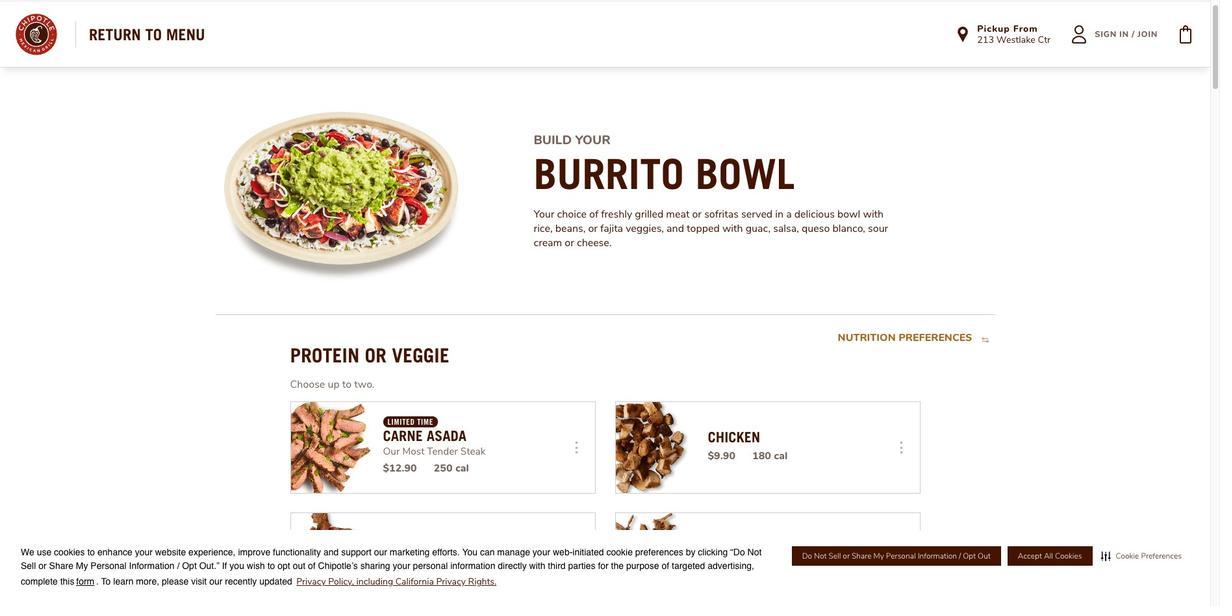 Task type: locate. For each thing, give the bounding box(es) containing it.
preferences
[[635, 547, 684, 558]]

"do
[[731, 547, 745, 558]]

0 horizontal spatial our
[[209, 577, 222, 587]]

1 privacy from the left
[[296, 576, 326, 588]]

preferences
[[899, 331, 973, 345]]

do not sell or share my personal information / opt out
[[802, 551, 991, 561]]

cookies
[[54, 547, 85, 558]]

180
[[753, 449, 771, 463]]

personal inside button
[[886, 551, 916, 561]]

learn
[[113, 577, 133, 587]]

privacy down out
[[296, 576, 326, 588]]

or down use
[[38, 561, 47, 571]]

information
[[450, 561, 495, 571]]

1 $11.65 definition from the left
[[383, 560, 417, 574]]

share
[[852, 551, 872, 561], [49, 561, 73, 571]]

your left choice
[[534, 207, 555, 222]]

0 horizontal spatial not
[[748, 547, 762, 558]]

/ down website
[[177, 561, 180, 571]]

with right bowl
[[863, 207, 884, 222]]

topped
[[687, 222, 720, 236]]

targeted
[[672, 561, 705, 571]]

information up add to bag button
[[918, 551, 957, 561]]

1 horizontal spatial your
[[393, 561, 411, 571]]

or right do
[[843, 551, 850, 561]]

carne asada definition
[[383, 427, 467, 444]]

information up more,
[[129, 561, 175, 571]]

share right do
[[852, 551, 872, 561]]

0 horizontal spatial privacy
[[296, 576, 326, 588]]

your up 'select'
[[121, 556, 150, 571]]

or inside button
[[843, 551, 850, 561]]

$11.65 up the privacy policy, including california privacy rights.
[[383, 560, 417, 574]]

not right do
[[814, 551, 827, 561]]

1 horizontal spatial of
[[589, 207, 599, 222]]

1 horizontal spatial $11.65 definition
[[708, 560, 742, 574]]

our up 'sharing'
[[374, 547, 387, 558]]

your down marketing
[[393, 561, 411, 571]]

steak up 250 cal definition
[[461, 444, 486, 458]]

.
[[96, 577, 99, 587]]

and left the topped
[[667, 222, 684, 236]]

your choice of freshly grilled meat or sofritas served in a delicious bowl with rice, beans, or fajita veggies, and topped with guac, salsa, queso blanco, sour cream or cheese.
[[534, 207, 889, 250]]

cal right 180
[[774, 449, 788, 463]]

cookie
[[1116, 551, 1139, 561]]

cal
[[774, 449, 788, 463], [456, 461, 469, 475], [456, 560, 469, 574], [780, 560, 794, 574]]

build your definition
[[534, 132, 904, 149]]

asada
[[427, 427, 467, 444]]

1 vertical spatial and
[[324, 547, 339, 558]]

third
[[548, 561, 566, 571]]

2 $11.65 from the left
[[708, 560, 742, 574]]

to
[[101, 577, 111, 587]]

of right choice
[[589, 207, 599, 222]]

preferences
[[1141, 551, 1182, 561]]

sign in image
[[1064, 19, 1095, 50]]

0 horizontal spatial personal
[[91, 561, 126, 571]]

with left the guac,
[[723, 222, 743, 236]]

privacy down 150 cal
[[436, 576, 466, 588]]

privacy policy, including california privacy rights.
[[296, 576, 497, 588]]

veggies,
[[626, 222, 664, 236]]

personal down enhance
[[91, 561, 126, 571]]

your for meal
[[121, 556, 150, 571]]

0 vertical spatial in
[[1120, 29, 1129, 40]]

personal
[[886, 551, 916, 561], [91, 561, 126, 571]]

1 horizontal spatial not
[[814, 551, 827, 561]]

0 horizontal spatial in
[[775, 207, 784, 222]]

opt left "out"
[[963, 551, 976, 561]]

$11.65 definition
[[383, 560, 417, 574], [708, 560, 742, 574]]

0 vertical spatial your
[[534, 207, 555, 222]]

1 horizontal spatial $11.65
[[708, 560, 742, 574]]

chicken definition
[[708, 429, 760, 446]]

all
[[1044, 551, 1053, 561]]

1 horizontal spatial and
[[667, 222, 684, 236]]

to inside the your meal select a protein or veggie to get started
[[242, 578, 251, 592]]

accept all cookies
[[1018, 551, 1082, 561]]

180 cal definition
[[753, 449, 788, 463]]

of right out
[[308, 561, 316, 571]]

1 horizontal spatial my
[[874, 551, 884, 561]]

a right 'select'
[[152, 578, 158, 592]]

or left fajita
[[588, 222, 598, 236]]

of down preferences
[[662, 561, 669, 571]]

0 horizontal spatial $11.65 definition
[[383, 560, 417, 574]]

your
[[575, 132, 611, 149]]

$9.90
[[708, 449, 736, 463]]

opt
[[963, 551, 976, 561], [182, 561, 197, 571]]

salsa,
[[773, 222, 799, 236]]

your up third
[[533, 547, 550, 558]]

parties
[[568, 561, 596, 571]]

0 vertical spatial a
[[786, 207, 792, 222]]

1 vertical spatial your
[[121, 556, 150, 571]]

0 horizontal spatial sell
[[21, 561, 36, 571]]

sell
[[829, 551, 841, 561], [21, 561, 36, 571]]

support
[[341, 547, 372, 558]]

to right the cookies
[[87, 547, 95, 558]]

nutrition preferences
[[838, 331, 973, 345]]

california
[[396, 576, 434, 588]]

steak
[[461, 444, 486, 458], [383, 540, 421, 557]]

170 cal
[[759, 560, 794, 574]]

to left get
[[242, 578, 251, 592]]

steak up 'sharing'
[[383, 540, 421, 557]]

manage
[[497, 547, 530, 558]]

sell down the we
[[21, 561, 36, 571]]

2 horizontal spatial your
[[533, 547, 550, 558]]

do not sell or share my personal information / opt out button
[[791, 546, 1002, 567]]

in right the sign
[[1120, 29, 1129, 40]]

policy,
[[328, 576, 354, 588]]

$11.65 for steak
[[383, 560, 417, 574]]

advertising,
[[708, 561, 754, 571]]

0 horizontal spatial $11.65
[[383, 560, 417, 574]]

or down out."
[[196, 578, 205, 592]]

0 horizontal spatial with
[[529, 561, 546, 571]]

/
[[1132, 29, 1135, 40], [959, 551, 961, 561], [177, 561, 180, 571]]

experience,
[[189, 547, 236, 558]]

$11.65 definition up the privacy policy, including california privacy rights.
[[383, 560, 417, 574]]

0 vertical spatial and
[[667, 222, 684, 236]]

sign in / join heading
[[1095, 29, 1158, 40]]

sell right do
[[829, 551, 841, 561]]

chipotle mexican grill image
[[16, 14, 57, 55]]

or up two.
[[365, 344, 387, 367]]

0 vertical spatial our
[[374, 547, 387, 558]]

choose
[[290, 377, 325, 392]]

my inside we use cookies to enhance your website experience, improve functionality and support our marketing efforts. you can manage your web-initiated cookie preferences by clicking "do not sell or share my personal information / opt out." if you wish to opt out of chipotle's sharing your personal information directly with third parties for the purpose of targeted advertising, complete this
[[76, 561, 88, 571]]

1 vertical spatial a
[[152, 578, 158, 592]]

1 horizontal spatial opt
[[963, 551, 976, 561]]

get
[[254, 578, 269, 592]]

your inside your choice of freshly grilled meat or sofritas served in a delicious bowl with rice, beans, or fajita veggies, and topped with guac, salsa, queso blanco, sour cream or cheese.
[[534, 207, 555, 222]]

a left delicious
[[786, 207, 792, 222]]

sour
[[868, 222, 889, 236]]

150 cal
[[434, 560, 469, 574]]

personal up add
[[886, 551, 916, 561]]

do
[[802, 551, 812, 561]]

build your burrito bowl
[[534, 132, 795, 199]]

not right "do
[[748, 547, 762, 558]]

clicking
[[698, 547, 728, 558]]

0 horizontal spatial opt
[[182, 561, 197, 571]]

chicken
[[708, 429, 760, 446]]

limited
[[388, 416, 415, 427]]

choose up to two.
[[290, 377, 375, 392]]

and inside we use cookies to enhance your website experience, improve functionality and support our marketing efforts. you can manage your web-initiated cookie preferences by clicking "do not sell or share my personal information / opt out." if you wish to opt out of chipotle's sharing your personal information directly with third parties for the purpose of targeted advertising, complete this
[[324, 547, 339, 558]]

allergens symbol image
[[980, 334, 992, 342]]

$9.90 definition
[[708, 449, 736, 463]]

return to menu link
[[89, 25, 205, 44]]

not inside button
[[814, 551, 827, 561]]

burrito bowl image
[[170, 94, 514, 289]]

and up chipotle's
[[324, 547, 339, 558]]

/ left join
[[1132, 29, 1135, 40]]

1 horizontal spatial steak
[[461, 444, 486, 458]]

cheese.
[[577, 236, 612, 250]]

more info image
[[563, 434, 589, 460], [563, 546, 589, 572], [888, 546, 914, 572]]

$11.65 for barbacoa
[[708, 560, 742, 574]]

1 horizontal spatial privacy
[[436, 576, 466, 588]]

0 horizontal spatial my
[[76, 561, 88, 571]]

1 $11.65 from the left
[[383, 560, 417, 574]]

180 cal
[[753, 449, 788, 463]]

250
[[434, 461, 453, 475]]

1 vertical spatial steak
[[383, 540, 421, 557]]

0 horizontal spatial a
[[152, 578, 158, 592]]

with left third
[[529, 561, 546, 571]]

your meal definition
[[121, 556, 799, 571]]

opt up form . to learn more, please visit our recently updated
[[182, 561, 197, 571]]

our
[[374, 547, 387, 558], [209, 577, 222, 587]]

functionality
[[273, 547, 321, 558]]

1 vertical spatial in
[[775, 207, 784, 222]]

0 horizontal spatial and
[[324, 547, 339, 558]]

freshly
[[601, 207, 632, 222]]

in inside your choice of freshly grilled meat or sofritas served in a delicious bowl with rice, beans, or fajita veggies, and topped with guac, salsa, queso blanco, sour cream or cheese.
[[775, 207, 784, 222]]

/ up bag
[[959, 551, 961, 561]]

2 $11.65 definition from the left
[[708, 560, 742, 574]]

1 horizontal spatial your
[[534, 207, 555, 222]]

1 vertical spatial our
[[209, 577, 222, 587]]

information inside we use cookies to enhance your website experience, improve functionality and support our marketing efforts. you can manage your web-initiated cookie preferences by clicking "do not sell or share my personal information / opt out." if you wish to opt out of chipotle's sharing your personal information directly with third parties for the purpose of targeted advertising, complete this
[[129, 561, 175, 571]]

1 horizontal spatial information
[[918, 551, 957, 561]]

0 horizontal spatial share
[[49, 561, 73, 571]]

you
[[230, 561, 244, 571]]

grilled
[[635, 207, 664, 222]]

in right served
[[775, 207, 784, 222]]

cream
[[534, 236, 562, 250]]

$11.65 down the clicking
[[708, 560, 742, 574]]

information
[[918, 551, 957, 561], [129, 561, 175, 571]]

0 vertical spatial steak
[[461, 444, 486, 458]]

cal for barbacoa
[[780, 560, 794, 574]]

$11.65 definition down the clicking
[[708, 560, 742, 574]]

share down the cookies
[[49, 561, 73, 571]]

ctr
[[1038, 33, 1051, 46]]

1 horizontal spatial our
[[374, 547, 387, 558]]

cookies
[[1055, 551, 1082, 561]]

this
[[60, 577, 74, 587]]

cal down you
[[456, 560, 469, 574]]

tender
[[427, 444, 458, 458]]

$11.65
[[383, 560, 417, 574], [708, 560, 742, 574]]

0 horizontal spatial your
[[121, 556, 150, 571]]

/ inside button
[[959, 551, 961, 561]]

rice,
[[534, 222, 553, 236]]

1 horizontal spatial /
[[959, 551, 961, 561]]

your
[[135, 547, 153, 558], [533, 547, 550, 558], [393, 561, 411, 571]]

1 horizontal spatial sell
[[829, 551, 841, 561]]

time
[[417, 416, 434, 427]]

your left meal
[[135, 547, 153, 558]]

cal right 170 at bottom
[[780, 560, 794, 574]]

nutrition preferences link
[[838, 326, 992, 346]]

0 horizontal spatial information
[[129, 561, 175, 571]]

0 horizontal spatial /
[[177, 561, 180, 571]]

1 horizontal spatial personal
[[886, 551, 916, 561]]

sharing
[[360, 561, 390, 571]]

our down out."
[[209, 577, 222, 587]]

barbacoa definition
[[708, 540, 772, 557]]

1 horizontal spatial a
[[786, 207, 792, 222]]

1 horizontal spatial share
[[852, 551, 872, 561]]

your meal select a protein or veggie to get started
[[121, 556, 304, 592]]

your inside the your meal select a protein or veggie to get started
[[121, 556, 150, 571]]

opt inside button
[[963, 551, 976, 561]]

170 cal definition
[[759, 560, 794, 574]]

or inside the your meal select a protein or veggie to get started
[[196, 578, 205, 592]]



Task type: describe. For each thing, give the bounding box(es) containing it.
cal for steak
[[456, 560, 469, 574]]

or right meat
[[692, 207, 702, 222]]

150 cal definition
[[434, 560, 469, 574]]

0 horizontal spatial of
[[308, 561, 316, 571]]

/ inside we use cookies to enhance your website experience, improve functionality and support our marketing efforts. you can manage your web-initiated cookie preferences by clicking "do not sell or share my personal information / opt out." if you wish to opt out of chipotle's sharing your personal information directly with third parties for the purpose of targeted advertising, complete this
[[177, 561, 180, 571]]

select
[[121, 578, 150, 592]]

protein or veggie
[[290, 344, 449, 367]]

wish
[[247, 561, 265, 571]]

1 horizontal spatial in
[[1120, 29, 1129, 40]]

fajita
[[601, 222, 623, 236]]

$11.65 definition for barbacoa
[[708, 560, 742, 574]]

burrito bowl definition
[[534, 149, 904, 199]]

cal right 250
[[456, 461, 469, 475]]

$12.90 definition
[[383, 461, 417, 475]]

select a protein or veggie to get started definition
[[121, 578, 799, 592]]

personal inside we use cookies to enhance your website experience, improve functionality and support our marketing efforts. you can manage your web-initiated cookie preferences by clicking "do not sell or share my personal information / opt out." if you wish to opt out of chipotle's sharing your personal information directly with third parties for the purpose of targeted advertising, complete this
[[91, 561, 126, 571]]

updated
[[259, 577, 292, 587]]

cal for chicken
[[774, 449, 788, 463]]

2 horizontal spatial with
[[863, 207, 884, 222]]

cookie
[[607, 547, 633, 558]]

return to menu
[[89, 25, 205, 44]]

up
[[328, 377, 340, 392]]

choice
[[557, 207, 587, 222]]

privacy policy, including california privacy rights. link
[[295, 573, 498, 591]]

or right cream
[[565, 236, 574, 250]]

we
[[21, 547, 34, 558]]

250 cal definition
[[434, 461, 469, 475]]

pickup
[[978, 23, 1010, 35]]

out
[[293, 561, 305, 571]]

meal
[[153, 556, 182, 571]]

and inside your choice of freshly grilled meat or sofritas served in a delicious bowl with rice, beans, or fajita veggies, and topped with guac, salsa, queso blanco, sour cream or cheese.
[[667, 222, 684, 236]]

of inside your choice of freshly grilled meat or sofritas served in a delicious bowl with rice, beans, or fajita veggies, and topped with guac, salsa, queso blanco, sour cream or cheese.
[[589, 207, 599, 222]]

a inside the your meal select a protein or veggie to get started
[[152, 578, 158, 592]]

from
[[1014, 23, 1038, 35]]

recently
[[225, 577, 257, 587]]

nutrition
[[838, 331, 896, 345]]

efforts.
[[432, 547, 460, 558]]

use
[[37, 547, 51, 558]]

213
[[978, 33, 994, 46]]

150
[[434, 560, 453, 574]]

two.
[[354, 377, 375, 392]]

steak definition
[[383, 540, 421, 557]]

choose up to two. definition
[[290, 377, 381, 392]]

your for choice
[[534, 207, 555, 222]]

improve
[[238, 547, 270, 558]]

bowl
[[838, 207, 861, 222]]

2 horizontal spatial of
[[662, 561, 669, 571]]

opt
[[278, 561, 290, 571]]

sofritas
[[705, 207, 739, 222]]

1 horizontal spatial with
[[723, 222, 743, 236]]

for
[[598, 561, 609, 571]]

accept
[[1018, 551, 1042, 561]]

sign
[[1095, 29, 1117, 40]]

most
[[402, 444, 425, 458]]

queso
[[802, 222, 830, 236]]

cookieconsent dialog
[[0, 531, 1211, 606]]

veggie
[[208, 578, 239, 592]]

directly
[[498, 561, 527, 571]]

blanco,
[[833, 222, 866, 236]]

guac,
[[746, 222, 771, 236]]

website
[[155, 547, 186, 558]]

pickup from link
[[978, 23, 1051, 35]]

more,
[[136, 577, 159, 587]]

purpose
[[626, 561, 659, 571]]

2 horizontal spatial /
[[1132, 29, 1135, 40]]

join
[[1138, 29, 1158, 40]]

steak inside the limited time carne asada our most tender steak
[[461, 444, 486, 458]]

form link
[[74, 573, 96, 591]]

with inside we use cookies to enhance your website experience, improve functionality and support our marketing efforts. you can manage your web-initiated cookie preferences by clicking "do not sell or share my personal information / opt out." if you wish to opt out of chipotle's sharing your personal information directly with third parties for the purpose of targeted advertising, complete this
[[529, 561, 546, 571]]

$11.65 definition for steak
[[383, 560, 417, 574]]

delicious
[[795, 207, 835, 222]]

share inside we use cookies to enhance your website experience, improve functionality and support our marketing efforts. you can manage your web-initiated cookie preferences by clicking "do not sell or share my personal information / opt out." if you wish to opt out of chipotle's sharing your personal information directly with third parties for the purpose of targeted advertising, complete this
[[49, 561, 73, 571]]

not inside we use cookies to enhance your website experience, improve functionality and support our marketing efforts. you can manage your web-initiated cookie preferences by clicking "do not sell or share my personal information / opt out." if you wish to opt out of chipotle's sharing your personal information directly with third parties for the purpose of targeted advertising, complete this
[[748, 547, 762, 558]]

to left the opt at the left bottom of the page
[[268, 561, 275, 571]]

web-
[[553, 547, 573, 558]]

our inside we use cookies to enhance your website experience, improve functionality and support our marketing efforts. you can manage your web-initiated cookie preferences by clicking "do not sell or share my personal information / opt out." if you wish to opt out of chipotle's sharing your personal information directly with third parties for the purpose of targeted advertising, complete this
[[374, 547, 387, 558]]

if
[[222, 561, 227, 571]]

sell inside button
[[829, 551, 841, 561]]

protein
[[290, 344, 360, 367]]

more info image for steak
[[563, 546, 589, 572]]

share inside button
[[852, 551, 872, 561]]

cookie preferences link
[[1099, 546, 1185, 567]]

beans,
[[555, 222, 586, 236]]

to right up
[[342, 377, 352, 392]]

bowl
[[696, 149, 795, 199]]

burrito
[[534, 149, 684, 199]]

started
[[271, 578, 304, 592]]

chipotle's
[[318, 561, 358, 571]]

enhance
[[97, 547, 132, 558]]

protein
[[161, 578, 193, 592]]

information inside do not sell or share my personal information / opt out button
[[918, 551, 957, 561]]

initiated
[[573, 547, 604, 558]]

0 horizontal spatial your
[[135, 547, 153, 558]]

0 horizontal spatial steak
[[383, 540, 421, 557]]

can
[[480, 547, 495, 558]]

more info image for barbacoa
[[888, 546, 914, 572]]

rights.
[[468, 576, 497, 588]]

our
[[383, 444, 400, 458]]

the
[[611, 561, 624, 571]]

to left menu
[[145, 25, 162, 44]]

veggie
[[392, 344, 449, 367]]

or inside we use cookies to enhance your website experience, improve functionality and support our marketing efforts. you can manage your web-initiated cookie preferences by clicking "do not sell or share my personal information / opt out." if you wish to opt out of chipotle's sharing your personal information directly with third parties for the purpose of targeted advertising, complete this
[[38, 561, 47, 571]]

find a chipotle image
[[955, 27, 971, 42]]

sign in / join
[[1095, 29, 1158, 40]]

carne
[[383, 427, 423, 444]]

protein or veggie definition
[[290, 344, 462, 367]]

your choice of freshly grilled meat or sofritas served in a delicious bowl with rice, beans, or fajita veggies, and topped with guac, salsa, queso blanco, sour cream or cheese. definition
[[534, 207, 904, 250]]

add to bag image
[[1170, 19, 1202, 50]]

pickup from 213 westlake ctr
[[978, 23, 1051, 46]]

2 privacy from the left
[[436, 576, 466, 588]]

westlake
[[997, 33, 1036, 46]]

please
[[162, 577, 189, 587]]

a inside your choice of freshly grilled meat or sofritas served in a delicious bowl with rice, beans, or fajita veggies, and topped with guac, salsa, queso blanco, sour cream or cheese.
[[786, 207, 792, 222]]

more info image
[[888, 434, 914, 460]]

opt inside we use cookies to enhance your website experience, improve functionality and support our marketing efforts. you can manage your web-initiated cookie preferences by clicking "do not sell or share my personal information / opt out." if you wish to opt out of chipotle's sharing your personal information directly with third parties for the purpose of targeted advertising, complete this
[[182, 561, 197, 571]]

my inside do not sell or share my personal information / opt out button
[[874, 551, 884, 561]]

limited time carne asada our most tender steak
[[383, 416, 486, 458]]

sell inside we use cookies to enhance your website experience, improve functionality and support our marketing efforts. you can manage your web-initiated cookie preferences by clicking "do not sell or share my personal information / opt out." if you wish to opt out of chipotle's sharing your personal information directly with third parties for the purpose of targeted advertising, complete this
[[21, 561, 36, 571]]

170
[[759, 560, 778, 574]]

complete
[[21, 577, 58, 587]]

out
[[978, 551, 991, 561]]

213 westlake ctr link
[[978, 33, 1051, 46]]



Task type: vqa. For each thing, say whether or not it's contained in the screenshot.
Asada
yes



